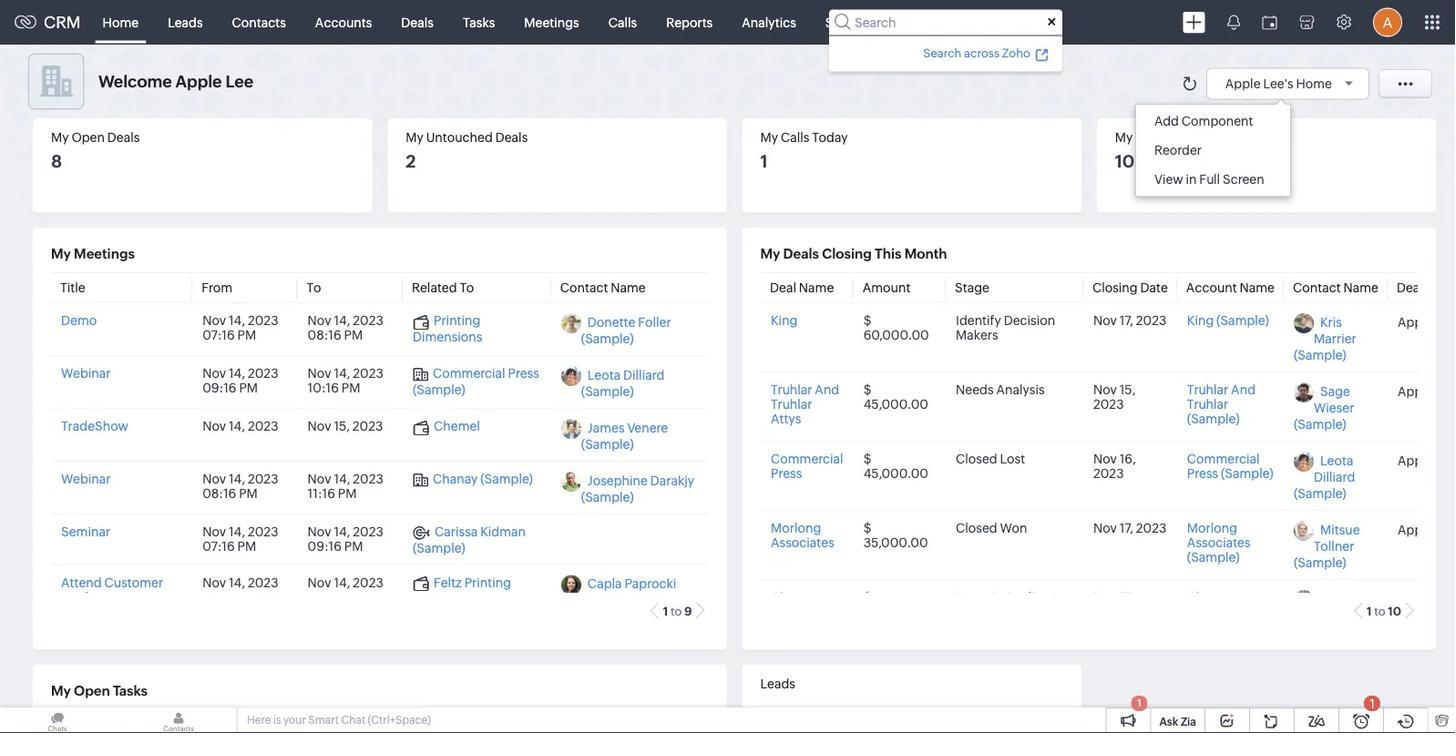Task type: describe. For each thing, give the bounding box(es) containing it.
paprocki
[[625, 577, 677, 591]]

1 vertical spatial 15,
[[334, 419, 350, 433]]

my calls today 1
[[761, 130, 848, 171]]

45,000.00 for commercial press
[[863, 466, 928, 481]]

chapman (sample)
[[1187, 590, 1245, 619]]

2
[[406, 152, 416, 171]]

webinar link for 09:16
[[61, 366, 111, 381]]

carissa kidman (sample) link
[[413, 525, 526, 555]]

nov 17, 2023 for morlong
[[1093, 521, 1167, 536]]

add
[[1155, 114, 1179, 129]]

analytics link
[[728, 0, 811, 44]]

related
[[412, 280, 457, 295]]

07:16 for nov 14, 2023 08:16 pm
[[203, 328, 235, 342]]

lee for truhlar and truhlar (sample)
[[1436, 384, 1456, 398]]

josephine darakjy (sample)
[[581, 474, 695, 505]]

chapman for chapman (sample)
[[1187, 590, 1245, 605]]

0 horizontal spatial commercial
[[433, 366, 506, 381]]

deals up deal name link
[[784, 246, 819, 262]]

search across zoho
[[924, 46, 1031, 60]]

smart
[[308, 715, 339, 727]]

mitsue
[[1320, 523, 1360, 537]]

donette
[[588, 315, 636, 330]]

negotiation/review
[[956, 590, 1073, 605]]

$ for king
[[863, 313, 871, 328]]

customer
[[104, 575, 163, 590]]

webinar for nov 14, 2023 08:16 pm
[[61, 472, 111, 486]]

$ for truhlar and truhlar attys
[[863, 382, 871, 397]]

chanay (sample)
[[433, 472, 533, 486]]

nov 14, 2023 10:16 pm
[[308, 366, 384, 395]]

donette foller (sample)
[[581, 315, 671, 346]]

nov inside the nov 16, 2023
[[1093, 452, 1117, 466]]

and for truhlar and truhlar attys
[[815, 382, 839, 397]]

closing date
[[1092, 280, 1168, 295]]

my open deals 8
[[51, 130, 140, 171]]

month
[[905, 246, 948, 262]]

feltz printing service
[[413, 575, 511, 606]]

reorder
[[1155, 143, 1202, 158]]

seminar link
[[61, 525, 110, 539]]

apple for needs analysis
[[1398, 384, 1433, 398]]

to for my deals closing this month
[[1375, 605, 1386, 618]]

truhlar and truhlar attys
[[771, 382, 839, 426]]

1 vertical spatial home
[[1297, 76, 1333, 91]]

calls inside 'link'
[[609, 15, 637, 30]]

seminar
[[61, 525, 110, 539]]

1 contact from the left
[[560, 280, 608, 295]]

mitsue tollner (sample) link
[[1294, 523, 1360, 570]]

1 horizontal spatial 09:16
[[308, 539, 342, 554]]

deal owne link
[[1397, 280, 1456, 295]]

(sample) inside james venere (sample)
[[581, 437, 634, 452]]

demo link
[[61, 313, 97, 328]]

(sample) inside mitsue tollner (sample)
[[1294, 556, 1347, 570]]

0 horizontal spatial leota dilliard (sample) link
[[581, 368, 665, 399]]

0 vertical spatial home
[[103, 15, 139, 30]]

0 horizontal spatial leads
[[168, 15, 203, 30]]

1 horizontal spatial nov 14, 2023 09:16 pm
[[308, 525, 384, 554]]

needs analysis
[[956, 382, 1045, 397]]

16,
[[1119, 452, 1136, 466]]

0 horizontal spatial 09:16
[[203, 381, 237, 395]]

dimensions
[[413, 329, 483, 344]]

james venere (sample)
[[581, 421, 668, 452]]

2 vertical spatial leads
[[761, 677, 796, 692]]

(sample) inside sage wieser (sample)
[[1294, 417, 1347, 432]]

my for my leads 10
[[1115, 130, 1133, 145]]

my meetings
[[51, 246, 135, 262]]

1 vertical spatial commercial press (sample) link
[[1187, 452, 1274, 481]]

leota for left leota dilliard (sample) link
[[588, 368, 621, 382]]

your
[[283, 715, 306, 727]]

$ 70,000.00
[[863, 590, 928, 619]]

closed for closed lost
[[956, 452, 997, 466]]

name for account name 'link'
[[1240, 280, 1275, 295]]

1 vertical spatial nov 15, 2023
[[308, 419, 383, 433]]

makers
[[956, 328, 998, 342]]

contacts image
[[121, 708, 236, 734]]

closed for closed won
[[956, 521, 997, 536]]

reports
[[667, 15, 713, 30]]

contacts
[[232, 15, 286, 30]]

closed lost
[[956, 452, 1025, 466]]

create menu element
[[1172, 0, 1217, 44]]

Other Modules field
[[968, 8, 1007, 37]]

analysis
[[996, 382, 1045, 397]]

2023 inside nov 14, 2023 10:16 pm
[[353, 366, 384, 381]]

james venere (sample) link
[[581, 421, 668, 452]]

dilliard for the bottommost leota dilliard (sample) link
[[1314, 470, 1355, 484]]

tasks inside 'link'
[[463, 15, 495, 30]]

(sample) inside carissa kidman (sample)
[[413, 540, 466, 555]]

wieser
[[1314, 401, 1354, 415]]

ask
[[1160, 716, 1179, 728]]

1 to from the left
[[307, 280, 321, 295]]

leota dilliard (sample) for the bottommost leota dilliard (sample) link
[[1294, 453, 1355, 501]]

open for deals
[[71, 130, 105, 145]]

full
[[1200, 172, 1221, 187]]

45,000.00 for truhlar and truhlar attys
[[863, 397, 928, 412]]

leads link
[[153, 0, 217, 44]]

morlong for morlong associates (sample)
[[1187, 521, 1237, 536]]

king for king (sample)
[[1187, 313, 1214, 328]]

deals link
[[387, 0, 448, 44]]

0 vertical spatial meetings
[[524, 15, 579, 30]]

press inside commercial press
[[771, 466, 802, 481]]

deal name link
[[770, 280, 834, 295]]

webinar link for 08:16
[[61, 472, 111, 486]]

9
[[685, 605, 692, 618]]

2023 inside the nov 16, 2023
[[1093, 466, 1124, 481]]

my untouched deals 2
[[406, 130, 528, 171]]

profile image
[[1374, 8, 1403, 37]]

to for my meetings
[[671, 605, 682, 618]]

associates for morlong associates
[[771, 536, 834, 550]]

king for the king link
[[771, 313, 798, 328]]

$ for chapman
[[863, 590, 871, 605]]

(sample) inside morlong associates (sample)
[[1187, 550, 1240, 565]]

leota for the bottommost leota dilliard (sample) link
[[1320, 453, 1353, 468]]

morlong associates (sample) link
[[1187, 521, 1251, 565]]

deal for deal name
[[770, 280, 796, 295]]

70,000.00
[[863, 605, 928, 619]]

0 horizontal spatial press
[[508, 366, 539, 381]]

17, for morlong associates (sample)
[[1119, 521, 1133, 536]]

2 contact from the left
[[1293, 280, 1341, 295]]

contact name for 1st contact name link
[[560, 280, 646, 295]]

stage link
[[955, 280, 989, 295]]

capla paprocki (sample) link
[[581, 577, 677, 608]]

10:16
[[308, 381, 339, 395]]

lee for commercial press (sample)
[[1436, 453, 1456, 467]]

feltz
[[434, 575, 462, 590]]

needs
[[956, 382, 994, 397]]

zia
[[1181, 716, 1197, 728]]

2 horizontal spatial press
[[1187, 466, 1218, 481]]

8
[[51, 152, 62, 171]]

nov 14, 2023 for nov 14, 2023
[[203, 575, 279, 590]]

apple for identify decision makers
[[1398, 314, 1433, 329]]

printing dimensions link
[[413, 313, 483, 344]]

1 horizontal spatial closing
[[1092, 280, 1138, 295]]

josephine
[[588, 474, 648, 488]]

reports link
[[652, 0, 728, 44]]

2023 inside nov 14, 2023 11:16 pm
[[353, 472, 384, 486]]

king (sample) link
[[1187, 313, 1269, 328]]

my for my open tasks
[[51, 684, 71, 700]]

0 vertical spatial 08:16
[[308, 328, 342, 342]]

king link
[[771, 313, 798, 328]]

crm link
[[15, 13, 81, 32]]

nov 15, 2023 for chapman
[[1093, 590, 1135, 619]]

1 horizontal spatial commercial press (sample)
[[1187, 452, 1274, 481]]

apple lee for mitsue tollner (sample)
[[1398, 522, 1456, 537]]

kris marrier (sample)
[[1294, 315, 1357, 362]]

account
[[1186, 280, 1237, 295]]

contact name for 2nd contact name link
[[1293, 280, 1379, 295]]

1 inside my calls today 1
[[761, 152, 768, 171]]

kris marrier (sample) link
[[1294, 315, 1357, 362]]

to link
[[307, 280, 321, 295]]

0 horizontal spatial 08:16
[[203, 486, 236, 501]]

attys
[[771, 412, 801, 426]]

nov inside nov 14, 2023 11:16 pm
[[308, 472, 331, 486]]

0 vertical spatial closing
[[822, 246, 872, 262]]

(sample) inside the kris marrier (sample)
[[1294, 348, 1347, 362]]

feltz printing service link
[[413, 575, 511, 606]]

17, for king (sample)
[[1119, 313, 1133, 328]]

profile element
[[1363, 0, 1414, 44]]

service
[[413, 591, 457, 606]]

carissa kidman (sample)
[[413, 525, 526, 555]]

14, inside nov 14, 2023 11:16 pm
[[334, 472, 350, 486]]

1 contact name link from the left
[[560, 280, 646, 295]]

10 for 1 to 10
[[1388, 605, 1402, 618]]

11:16
[[308, 486, 335, 501]]

mitsue tollner (sample)
[[1294, 523, 1360, 570]]

ask zia
[[1160, 716, 1197, 728]]

chemel
[[434, 419, 480, 433]]

15, for chapman
[[1119, 590, 1135, 605]]

attend customer conference
[[61, 575, 163, 604]]

$ 45,000.00 for commercial press
[[863, 452, 928, 481]]

related to link
[[412, 280, 474, 295]]

deal for deal owne
[[1397, 280, 1423, 295]]



Task type: locate. For each thing, give the bounding box(es) containing it.
add component
[[1155, 114, 1254, 129]]

(sample) inside josephine darakjy (sample)
[[581, 490, 634, 505]]

10 for my leads 10
[[1115, 152, 1135, 171]]

darakjy
[[651, 474, 695, 488]]

leota dilliard (sample) up james
[[581, 368, 665, 399]]

2 contact name from the left
[[1293, 280, 1379, 295]]

webinar link up seminar link
[[61, 472, 111, 486]]

1 to from the left
[[671, 605, 682, 618]]

pm inside nov 14, 2023 10:16 pm
[[342, 381, 360, 395]]

$ for morlong associates
[[863, 521, 871, 536]]

0 horizontal spatial closing
[[822, 246, 872, 262]]

my up chats image
[[51, 684, 71, 700]]

1 horizontal spatial leota dilliard (sample) link
[[1294, 453, 1355, 501]]

contact name link up kris
[[1293, 280, 1379, 295]]

dilliard down the donette foller (sample)
[[624, 368, 665, 382]]

in
[[1186, 172, 1197, 187]]

closed won
[[956, 521, 1027, 536]]

$ down amount link
[[863, 313, 871, 328]]

0 vertical spatial webinar
[[61, 366, 111, 381]]

my left reorder
[[1115, 130, 1133, 145]]

welcome
[[98, 72, 172, 91]]

donette foller (sample) link
[[581, 315, 671, 346]]

create menu image
[[1183, 11, 1206, 33]]

1 horizontal spatial and
[[1231, 382, 1256, 397]]

0 vertical spatial leota dilliard (sample)
[[581, 368, 665, 399]]

leota dilliard (sample) up the 'mitsue'
[[1294, 453, 1355, 501]]

printing right feltz
[[465, 575, 511, 590]]

truhlar
[[771, 382, 812, 397], [1187, 382, 1228, 397], [771, 397, 812, 412], [1187, 397, 1228, 412]]

my up title
[[51, 246, 71, 262]]

chapman down morlong associates (sample)
[[1187, 590, 1245, 605]]

0 horizontal spatial commercial press (sample)
[[413, 366, 539, 396]]

1 $ 45,000.00 from the top
[[863, 382, 928, 412]]

name for 1st contact name link
[[611, 280, 646, 295]]

related to
[[412, 280, 474, 295]]

1 45,000.00 from the top
[[863, 397, 928, 412]]

contact name link up donette
[[560, 280, 646, 295]]

foller
[[638, 315, 671, 330]]

and
[[815, 382, 839, 397], [1231, 382, 1256, 397]]

associates up the chapman link
[[771, 536, 834, 550]]

morlong inside morlong associates (sample)
[[1187, 521, 1237, 536]]

0 vertical spatial nov 14, 2023 07:16 pm
[[203, 313, 279, 342]]

2 horizontal spatial commercial
[[1187, 452, 1260, 466]]

deals right untouched
[[496, 130, 528, 145]]

1 name from the left
[[611, 280, 646, 295]]

$ down 35,000.00
[[863, 590, 871, 605]]

$ inside $ 35,000.00
[[863, 521, 871, 536]]

0 horizontal spatial and
[[815, 382, 839, 397]]

view in full screen
[[1155, 172, 1265, 187]]

2 vertical spatial nov 15, 2023
[[1093, 590, 1135, 619]]

2 and from the left
[[1231, 382, 1256, 397]]

apple lee's home link
[[1226, 76, 1360, 91]]

lee for king (sample)
[[1436, 314, 1456, 329]]

1 apple lee from the top
[[1398, 314, 1456, 329]]

nov 14, 2023 07:16 pm for 09:16
[[203, 525, 279, 554]]

1 vertical spatial 17,
[[1119, 521, 1133, 536]]

2 king from the left
[[1187, 313, 1214, 328]]

open inside my open deals 8
[[71, 130, 105, 145]]

0 vertical spatial webinar link
[[61, 366, 111, 381]]

1 chapman from the left
[[771, 590, 829, 605]]

commercial down truhlar and truhlar (sample)
[[1187, 452, 1260, 466]]

king down account
[[1187, 313, 1214, 328]]

1 horizontal spatial contact
[[1293, 280, 1341, 295]]

0 horizontal spatial meetings
[[74, 246, 135, 262]]

and up commercial press link
[[815, 382, 839, 397]]

name for 2nd contact name link
[[1343, 280, 1379, 295]]

identify
[[956, 313, 1001, 328]]

1 horizontal spatial calls
[[781, 130, 810, 145]]

1 horizontal spatial tasks
[[463, 15, 495, 30]]

deals inside my untouched deals 2
[[496, 130, 528, 145]]

capla
[[588, 577, 622, 591]]

pm inside nov 14, 2023 11:16 pm
[[338, 486, 357, 501]]

2 chapman from the left
[[1187, 590, 1245, 605]]

nov 14, 2023 07:16 pm for 08:16
[[203, 313, 279, 342]]

and for truhlar and truhlar (sample)
[[1231, 382, 1256, 397]]

$ right commercial press link
[[863, 452, 871, 466]]

pm
[[238, 328, 256, 342], [344, 328, 363, 342], [239, 381, 258, 395], [342, 381, 360, 395], [239, 486, 258, 501], [338, 486, 357, 501], [238, 539, 256, 554], [344, 539, 363, 554]]

leota dilliard (sample) link up james
[[581, 368, 665, 399]]

king (sample)
[[1187, 313, 1269, 328]]

leota down the donette foller (sample)
[[588, 368, 621, 382]]

associates up chapman (sample)
[[1187, 536, 1251, 550]]

contact up kris
[[1293, 280, 1341, 295]]

leota dilliard (sample)
[[581, 368, 665, 399], [1294, 453, 1355, 501]]

1 morlong from the left
[[771, 521, 821, 536]]

webinar for nov 14, 2023 09:16 pm
[[61, 366, 111, 381]]

open
[[71, 130, 105, 145], [74, 684, 110, 700]]

webinar link
[[61, 366, 111, 381], [61, 472, 111, 486]]

here
[[247, 715, 271, 727]]

webinar
[[61, 366, 111, 381], [61, 472, 111, 486]]

15, for truhlar and truhlar attys
[[1119, 382, 1135, 397]]

1 vertical spatial nov 17, 2023
[[1093, 521, 1167, 536]]

$ down the 60,000.00
[[863, 382, 871, 397]]

0 vertical spatial leota dilliard (sample) link
[[581, 368, 665, 399]]

commercial down attys
[[771, 452, 843, 466]]

apple for closed lost
[[1398, 453, 1433, 467]]

07:16 for nov 14, 2023 09:16 pm
[[203, 539, 235, 554]]

commercial press (sample) link down truhlar and truhlar (sample)
[[1187, 452, 1274, 481]]

2 webinar link from the top
[[61, 472, 111, 486]]

my inside my untouched deals 2
[[406, 130, 424, 145]]

deals inside my open deals 8
[[107, 130, 140, 145]]

0 vertical spatial 15,
[[1119, 382, 1135, 397]]

2 name from the left
[[799, 280, 834, 295]]

deal name
[[770, 280, 834, 295]]

printing inside the feltz printing service
[[465, 575, 511, 590]]

1 vertical spatial calls
[[781, 130, 810, 145]]

leads inside my leads 10
[[1136, 130, 1171, 145]]

my for my calls today 1
[[761, 130, 778, 145]]

4 name from the left
[[1343, 280, 1379, 295]]

associates for morlong associates (sample)
[[1187, 536, 1251, 550]]

and inside truhlar and truhlar (sample)
[[1231, 382, 1256, 397]]

0 horizontal spatial to
[[671, 605, 682, 618]]

$ 35,000.00
[[863, 521, 928, 550]]

$ 45,000.00 down the 60,000.00
[[863, 382, 928, 412]]

accounts
[[315, 15, 372, 30]]

my up the 8
[[51, 130, 69, 145]]

1 horizontal spatial contact name
[[1293, 280, 1379, 295]]

1 horizontal spatial leota dilliard (sample)
[[1294, 453, 1355, 501]]

chats image
[[0, 708, 115, 734]]

carissa
[[435, 525, 478, 539]]

untouched
[[426, 130, 493, 145]]

1 horizontal spatial to
[[460, 280, 474, 295]]

1 vertical spatial $ 45,000.00
[[863, 452, 928, 481]]

0 vertical spatial commercial press (sample)
[[413, 366, 539, 396]]

0 horizontal spatial to
[[307, 280, 321, 295]]

open for tasks
[[74, 684, 110, 700]]

king down deal name
[[771, 313, 798, 328]]

1 17, from the top
[[1119, 313, 1133, 328]]

1 webinar link from the top
[[61, 366, 111, 381]]

10
[[1115, 152, 1135, 171], [1388, 605, 1402, 618]]

projects
[[905, 15, 953, 30]]

nov 15, 2023 for truhlar and truhlar attys
[[1093, 382, 1135, 412]]

1 and from the left
[[815, 382, 839, 397]]

deals down welcome
[[107, 130, 140, 145]]

$ inside $ 70,000.00
[[863, 590, 871, 605]]

my for my untouched deals 2
[[406, 130, 424, 145]]

0 vertical spatial nov 15, 2023
[[1093, 382, 1135, 412]]

webinar up seminar link
[[61, 472, 111, 486]]

leads down the chapman link
[[761, 677, 796, 692]]

commercial press (sample) down truhlar and truhlar (sample)
[[1187, 452, 1274, 481]]

1 vertical spatial nov 14, 2023 08:16 pm
[[203, 472, 279, 501]]

1 vertical spatial commercial press (sample)
[[1187, 452, 1274, 481]]

chapman down morlong associates 'link'
[[771, 590, 829, 605]]

1 nov 17, 2023 from the top
[[1093, 313, 1167, 328]]

morlong for morlong associates
[[771, 521, 821, 536]]

$ 45,000.00 up $ 35,000.00
[[863, 452, 928, 481]]

name for deal name link
[[799, 280, 834, 295]]

1 horizontal spatial press
[[771, 466, 802, 481]]

my up deal name link
[[761, 246, 781, 262]]

contacts link
[[217, 0, 301, 44]]

0 horizontal spatial contact name
[[560, 280, 646, 295]]

morlong associates
[[771, 521, 834, 550]]

14, inside nov 14, 2023 10:16 pm
[[334, 366, 350, 381]]

1 vertical spatial nov 14, 2023 07:16 pm
[[203, 525, 279, 554]]

0 vertical spatial 09:16
[[203, 381, 237, 395]]

calls left reports
[[609, 15, 637, 30]]

contact name up donette
[[560, 280, 646, 295]]

tasks link
[[448, 0, 510, 44]]

name up the king (sample) 'link'
[[1240, 280, 1275, 295]]

apple lee for sage wieser (sample)
[[1398, 384, 1456, 398]]

from link
[[202, 280, 232, 295]]

1 horizontal spatial commercial
[[771, 452, 843, 466]]

1 horizontal spatial deal
[[1397, 280, 1423, 295]]

morlong up chapman (sample)
[[1187, 521, 1237, 536]]

0 horizontal spatial leota
[[588, 368, 621, 382]]

0 horizontal spatial tasks
[[113, 684, 148, 700]]

lee
[[226, 72, 254, 91], [1436, 314, 1456, 329], [1436, 384, 1456, 398], [1436, 453, 1456, 467], [1436, 522, 1456, 537], [1436, 591, 1456, 606]]

my inside my calls today 1
[[761, 130, 778, 145]]

home right crm
[[103, 15, 139, 30]]

nov 14, 2023 09:16 pm
[[203, 366, 279, 395], [308, 525, 384, 554]]

1 horizontal spatial commercial press (sample) link
[[1187, 452, 1274, 481]]

commercial press (sample) up the chemel
[[413, 366, 539, 396]]

17, down the closing date
[[1119, 313, 1133, 328]]

$ 45,000.00
[[863, 382, 928, 412], [863, 452, 928, 481]]

0 horizontal spatial nov 14, 2023 08:16 pm
[[203, 472, 279, 501]]

leads up welcome apple lee
[[168, 15, 203, 30]]

name up donette
[[611, 280, 646, 295]]

nov 17, 2023 down the closing date
[[1093, 313, 1167, 328]]

2 associates from the left
[[1187, 536, 1251, 550]]

2 horizontal spatial leads
[[1136, 130, 1171, 145]]

2 07:16 from the top
[[203, 539, 235, 554]]

screen
[[1223, 172, 1265, 187]]

contact up donette
[[560, 280, 608, 295]]

$ 60,000.00
[[863, 313, 929, 342]]

0 horizontal spatial dilliard
[[624, 368, 665, 382]]

1 deal from the left
[[770, 280, 796, 295]]

15,
[[1119, 382, 1135, 397], [334, 419, 350, 433], [1119, 590, 1135, 605]]

2 webinar from the top
[[61, 472, 111, 486]]

1 horizontal spatial chapman
[[1187, 590, 1245, 605]]

my for my open deals 8
[[51, 130, 69, 145]]

projects link
[[891, 0, 968, 44]]

and down the king (sample) 'link'
[[1231, 382, 1256, 397]]

45,000.00 up $ 35,000.00
[[863, 466, 928, 481]]

meetings link
[[510, 0, 594, 44]]

17, down the nov 16, 2023
[[1119, 521, 1133, 536]]

accounts link
[[301, 0, 387, 44]]

closed left won
[[956, 521, 997, 536]]

2 $ 45,000.00 from the top
[[863, 452, 928, 481]]

1 vertical spatial webinar
[[61, 472, 111, 486]]

leads down add
[[1136, 130, 1171, 145]]

commercial press (sample)
[[413, 366, 539, 396], [1187, 452, 1274, 481]]

1 horizontal spatial dilliard
[[1314, 470, 1355, 484]]

$ right morlong associates 'link'
[[863, 521, 871, 536]]

0 horizontal spatial commercial press (sample) link
[[413, 366, 539, 396]]

0 vertical spatial 45,000.00
[[863, 397, 928, 412]]

webinar link down demo
[[61, 366, 111, 381]]

3 name from the left
[[1240, 280, 1275, 295]]

sage wieser (sample) link
[[1294, 384, 1354, 432]]

0 horizontal spatial king
[[771, 313, 798, 328]]

2 closed from the top
[[956, 521, 997, 536]]

open up chats image
[[74, 684, 110, 700]]

chapman for the chapman link
[[771, 590, 829, 605]]

calls left today
[[781, 130, 810, 145]]

tasks
[[463, 15, 495, 30], [113, 684, 148, 700]]

morlong inside the 'morlong associates'
[[771, 521, 821, 536]]

zoho
[[1002, 46, 1031, 60]]

0 vertical spatial open
[[71, 130, 105, 145]]

meetings up title
[[74, 246, 135, 262]]

(sample)
[[1217, 313, 1269, 328], [581, 331, 634, 346], [1294, 348, 1347, 362], [413, 382, 466, 396], [581, 384, 634, 399], [1187, 412, 1240, 426], [1294, 417, 1347, 432], [581, 437, 634, 452], [1221, 466, 1274, 481], [481, 472, 533, 486], [1294, 486, 1347, 501], [581, 490, 634, 505], [413, 540, 466, 555], [1187, 550, 1240, 565], [1294, 556, 1347, 570], [581, 593, 634, 608], [1187, 605, 1240, 619]]

1 vertical spatial leota
[[1320, 453, 1353, 468]]

truhlar and truhlar attys link
[[771, 382, 839, 426]]

and inside 'truhlar and truhlar attys'
[[815, 382, 839, 397]]

1 to 10
[[1367, 605, 1402, 618]]

Search field
[[829, 10, 1063, 35]]

(sample) inside the donette foller (sample)
[[581, 331, 634, 346]]

1 horizontal spatial contact name link
[[1293, 280, 1379, 295]]

1 horizontal spatial 08:16
[[308, 328, 342, 342]]

leota down wieser on the bottom right of page
[[1320, 453, 1353, 468]]

1 contact name from the left
[[560, 280, 646, 295]]

leota dilliard (sample) for left leota dilliard (sample) link
[[581, 368, 665, 399]]

1 vertical spatial open
[[74, 684, 110, 700]]

meetings left calls 'link'
[[524, 15, 579, 30]]

my
[[51, 130, 69, 145], [406, 130, 424, 145], [761, 130, 778, 145], [1115, 130, 1133, 145], [51, 246, 71, 262], [761, 246, 781, 262], [51, 684, 71, 700]]

calendar image
[[1262, 15, 1278, 30]]

to
[[307, 280, 321, 295], [460, 280, 474, 295]]

(sample) inside chapman (sample)
[[1187, 605, 1240, 619]]

1 to 9
[[663, 605, 692, 618]]

1 vertical spatial closed
[[956, 521, 997, 536]]

tradeshow link
[[61, 419, 128, 433]]

calls inside my calls today 1
[[781, 130, 810, 145]]

leota dilliard (sample) link up the 'mitsue'
[[1294, 453, 1355, 501]]

tasks up contacts image
[[113, 684, 148, 700]]

4 apple lee from the top
[[1398, 522, 1456, 537]]

calls link
[[594, 0, 652, 44]]

0 vertical spatial 07:16
[[203, 328, 235, 342]]

5 $ from the top
[[863, 590, 871, 605]]

chanay
[[433, 472, 478, 486]]

closed left the lost
[[956, 452, 997, 466]]

nov 14, 2023 07:16 pm
[[203, 313, 279, 342], [203, 525, 279, 554]]

1 king from the left
[[771, 313, 798, 328]]

dilliard for left leota dilliard (sample) link
[[624, 368, 665, 382]]

morlong down commercial press
[[771, 521, 821, 536]]

2 nov 17, 2023 from the top
[[1093, 521, 1167, 536]]

chat
[[341, 715, 366, 727]]

1 associates from the left
[[771, 536, 834, 550]]

my left today
[[761, 130, 778, 145]]

commercial for the bottommost commercial press (sample) link
[[1187, 452, 1260, 466]]

apple lee for leota dilliard (sample)
[[1398, 453, 1456, 467]]

1 07:16 from the top
[[203, 328, 235, 342]]

printing inside the printing dimensions
[[434, 313, 481, 328]]

2 deal from the left
[[1397, 280, 1423, 295]]

1 nov 14, 2023 07:16 pm from the top
[[203, 313, 279, 342]]

0 vertical spatial dilliard
[[624, 368, 665, 382]]

nov 17, 2023 for king
[[1093, 313, 1167, 328]]

my inside my leads 10
[[1115, 130, 1133, 145]]

nov 14, 2023 08:16 pm down to link
[[308, 313, 384, 342]]

0 horizontal spatial leota dilliard (sample)
[[581, 368, 665, 399]]

won
[[1000, 521, 1027, 536]]

1 horizontal spatial 10
[[1388, 605, 1402, 618]]

1 vertical spatial meetings
[[74, 246, 135, 262]]

0 vertical spatial printing
[[434, 313, 481, 328]]

signals image
[[1228, 15, 1241, 30]]

meetings
[[524, 15, 579, 30], [74, 246, 135, 262]]

(ctrl+space)
[[368, 715, 431, 727]]

commercial for commercial press link
[[771, 452, 843, 466]]

printing up dimensions in the top of the page
[[434, 313, 481, 328]]

1 horizontal spatial associates
[[1187, 536, 1251, 550]]

1 vertical spatial leads
[[1136, 130, 1171, 145]]

1 vertical spatial leota dilliard (sample) link
[[1294, 453, 1355, 501]]

0 horizontal spatial contact name link
[[560, 280, 646, 295]]

nov 14, 2023 09:16 pm down 11:16
[[308, 525, 384, 554]]

1 vertical spatial leota dilliard (sample)
[[1294, 453, 1355, 501]]

2 to from the left
[[460, 280, 474, 295]]

5 apple lee from the top
[[1398, 591, 1456, 606]]

nov 17, 2023 down the nov 16, 2023
[[1093, 521, 1167, 536]]

15, down 10:16
[[334, 419, 350, 433]]

4 $ from the top
[[863, 521, 871, 536]]

2 to from the left
[[1375, 605, 1386, 618]]

0 vertical spatial closed
[[956, 452, 997, 466]]

2 morlong from the left
[[1187, 521, 1237, 536]]

15, up 16,
[[1119, 382, 1135, 397]]

2 nov 14, 2023 07:16 pm from the top
[[203, 525, 279, 554]]

10 inside my leads 10
[[1115, 152, 1135, 171]]

(sample) inside capla paprocki (sample)
[[581, 593, 634, 608]]

45,000.00 down the 60,000.00
[[863, 397, 928, 412]]

my for my meetings
[[51, 246, 71, 262]]

1 horizontal spatial morlong
[[1187, 521, 1237, 536]]

deal left owne
[[1397, 280, 1423, 295]]

nov 14, 2023 for nov 15, 2023
[[203, 419, 279, 433]]

1 vertical spatial webinar link
[[61, 472, 111, 486]]

my deals closing this month
[[761, 246, 948, 262]]

commercial down dimensions in the top of the page
[[433, 366, 506, 381]]

morlong associates link
[[771, 521, 834, 550]]

closing left 'date'
[[1092, 280, 1138, 295]]

0 horizontal spatial deal
[[770, 280, 796, 295]]

1 $ from the top
[[863, 313, 871, 328]]

0 horizontal spatial home
[[103, 15, 139, 30]]

nov 14, 2023 08:16 pm left 11:16
[[203, 472, 279, 501]]

my up 2
[[406, 130, 424, 145]]

2 17, from the top
[[1119, 521, 1133, 536]]

0 vertical spatial nov 14, 2023 09:16 pm
[[203, 366, 279, 395]]

0 vertical spatial calls
[[609, 15, 637, 30]]

lee for chapman (sample)
[[1436, 591, 1456, 606]]

2 45,000.00 from the top
[[863, 466, 928, 481]]

1 webinar from the top
[[61, 366, 111, 381]]

closing
[[822, 246, 872, 262], [1092, 280, 1138, 295]]

0 vertical spatial nov 14, 2023 08:16 pm
[[308, 313, 384, 342]]

1 vertical spatial dilliard
[[1314, 470, 1355, 484]]

deal up the king link
[[770, 280, 796, 295]]

0 vertical spatial leads
[[168, 15, 203, 30]]

1 horizontal spatial meetings
[[524, 15, 579, 30]]

apple lee for kris marrier (sample)
[[1398, 314, 1456, 329]]

0 horizontal spatial morlong
[[771, 521, 821, 536]]

my inside my open deals 8
[[51, 130, 69, 145]]

$ for commercial press
[[863, 452, 871, 466]]

0 vertical spatial commercial press (sample) link
[[413, 366, 539, 396]]

signals element
[[1217, 0, 1251, 45]]

home right lee's
[[1297, 76, 1333, 91]]

name up marrier
[[1343, 280, 1379, 295]]

commercial press (sample) link up the chemel
[[413, 366, 539, 396]]

apple for closed won
[[1398, 522, 1433, 537]]

my for my deals closing this month
[[761, 246, 781, 262]]

0 horizontal spatial nov 14, 2023 09:16 pm
[[203, 366, 279, 395]]

1 horizontal spatial leota
[[1320, 453, 1353, 468]]

nov inside nov 14, 2023 10:16 pm
[[308, 366, 331, 381]]

apple
[[176, 72, 222, 91], [1226, 76, 1261, 91], [1398, 314, 1433, 329], [1398, 384, 1433, 398], [1398, 453, 1433, 467], [1398, 522, 1433, 537], [1398, 591, 1433, 606]]

2 $ from the top
[[863, 382, 871, 397]]

apple for negotiation/review
[[1398, 591, 1433, 606]]

0 vertical spatial 17,
[[1119, 313, 1133, 328]]

35,000.00
[[863, 536, 928, 550]]

welcome apple lee
[[98, 72, 254, 91]]

(sample) inside truhlar and truhlar (sample)
[[1187, 412, 1240, 426]]

nov 14, 2023 11:16 pm
[[308, 472, 384, 501]]

analytics
[[742, 15, 796, 30]]

2 apple lee from the top
[[1398, 384, 1456, 398]]

identify decision makers
[[956, 313, 1055, 342]]

open down welcome
[[71, 130, 105, 145]]

nov 14, 2023 09:16 pm left 10:16
[[203, 366, 279, 395]]

1 vertical spatial 08:16
[[203, 486, 236, 501]]

name down my deals closing this month
[[799, 280, 834, 295]]

1 horizontal spatial home
[[1297, 76, 1333, 91]]

2 vertical spatial 15,
[[1119, 590, 1135, 605]]

lee for morlong associates (sample)
[[1436, 522, 1456, 537]]

3 $ from the top
[[863, 452, 871, 466]]

2 contact name link from the left
[[1293, 280, 1379, 295]]

home
[[103, 15, 139, 30], [1297, 76, 1333, 91]]

1 vertical spatial 45,000.00
[[863, 466, 928, 481]]

owne
[[1426, 280, 1456, 295]]

15, left chapman (sample)
[[1119, 590, 1135, 605]]

morlong
[[771, 521, 821, 536], [1187, 521, 1237, 536]]

1 closed from the top
[[956, 452, 997, 466]]

dilliard up the 'mitsue'
[[1314, 470, 1355, 484]]

07:16
[[203, 328, 235, 342], [203, 539, 235, 554]]

contact name up kris
[[1293, 280, 1379, 295]]

webinar down demo
[[61, 366, 111, 381]]

$
[[863, 313, 871, 328], [863, 382, 871, 397], [863, 452, 871, 466], [863, 521, 871, 536], [863, 590, 871, 605]]

$ inside '$ 60,000.00'
[[863, 313, 871, 328]]

commercial press
[[771, 452, 843, 481]]

3 apple lee from the top
[[1398, 453, 1456, 467]]

1 vertical spatial tasks
[[113, 684, 148, 700]]

tasks right deals link
[[463, 15, 495, 30]]

deals left tasks 'link'
[[401, 15, 434, 30]]

$ 45,000.00 for truhlar and truhlar attys
[[863, 382, 928, 412]]

closing left this
[[822, 246, 872, 262]]

1 vertical spatial 09:16
[[308, 539, 342, 554]]

1 vertical spatial 10
[[1388, 605, 1402, 618]]



Task type: vqa. For each thing, say whether or not it's contained in the screenshot.


